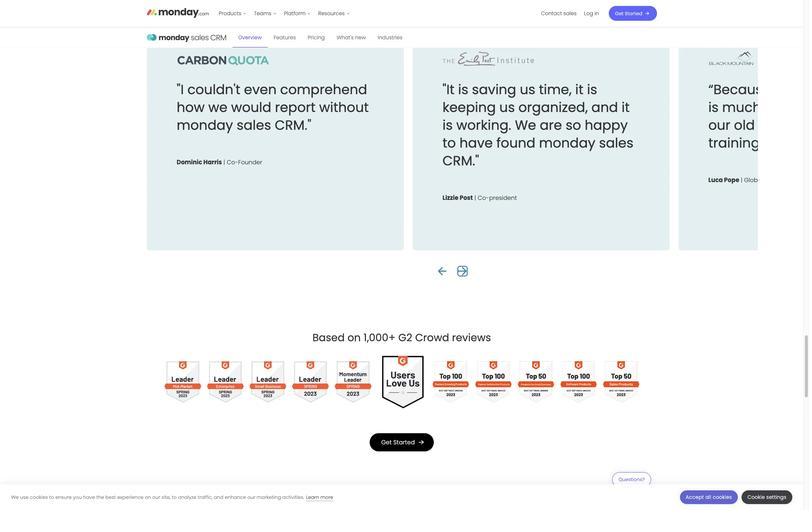 Task type: locate. For each thing, give the bounding box(es) containing it.
2 our from the left
[[248, 494, 255, 501]]

mond
[[775, 80, 810, 99]]

1 horizontal spatial monday
[[539, 134, 596, 152]]

monday inside "it is saving us time, it is keeping us organized, and it is working. we are so happy to have found monday sales crm."
[[539, 134, 596, 152]]

more
[[321, 494, 333, 501]]

list
[[215, 0, 354, 27], [538, 0, 603, 27]]

1 horizontal spatial co-
[[478, 194, 489, 202]]

1 list from the left
[[215, 0, 354, 27]]

0 horizontal spatial sales
[[237, 116, 271, 135]]

0 horizontal spatial |
[[224, 158, 225, 167]]

contact sales button
[[538, 7, 581, 19]]

0 vertical spatial have
[[460, 134, 493, 152]]

0 horizontal spatial started
[[394, 438, 415, 447]]

accept
[[686, 494, 704, 501]]

accept all cookies
[[686, 494, 732, 501]]

features
[[274, 34, 296, 41]]

on
[[348, 331, 361, 345], [145, 494, 151, 501]]

contact
[[541, 10, 562, 17]]

teams link
[[250, 7, 280, 19]]

global
[[745, 176, 764, 184]]

overview link
[[232, 27, 268, 47]]

| for "i couldn't even comprehend how we would report without monday sales crm."
[[224, 158, 225, 167]]

1 vertical spatial on
[[145, 494, 151, 501]]

| for "because mond
[[741, 176, 743, 184]]

main element
[[215, 0, 657, 27]]

accept all cookies button
[[680, 491, 738, 504]]

dominic harris | co-founder
[[177, 158, 262, 167]]

site,
[[162, 494, 171, 501]]

get inside main "element"
[[615, 10, 624, 17]]

it
[[576, 80, 584, 99], [622, 98, 630, 117]]

started inside main "element"
[[625, 10, 643, 17]]

cookies for all
[[713, 494, 732, 501]]

we inside "it is saving us time, it is keeping us organized, and it is working. we are so happy to have found monday sales crm."
[[515, 116, 537, 135]]

co- right post
[[478, 194, 489, 202]]

teams
[[254, 10, 272, 17]]

0 vertical spatial |
[[224, 158, 225, 167]]

we left are
[[515, 116, 537, 135]]

0 vertical spatial get started button
[[609, 6, 657, 21]]

1 horizontal spatial sales
[[564, 10, 577, 17]]

0 vertical spatial on
[[348, 331, 361, 345]]

cookies inside button
[[713, 494, 732, 501]]

|
[[224, 158, 225, 167], [741, 176, 743, 184], [475, 194, 476, 202]]

0 vertical spatial get started
[[615, 10, 643, 17]]

questions?
[[619, 476, 645, 483]]

0 horizontal spatial get
[[382, 438, 392, 447]]

lizzie
[[443, 194, 459, 202]]

"i
[[177, 80, 184, 99]]

experience
[[117, 494, 144, 501]]

contact sales
[[541, 10, 577, 17]]

we use cookies to ensure you have the best experience on our site, to analyze traffic, and enhance our marketing activities. learn more
[[11, 494, 333, 501]]

0 horizontal spatial list
[[215, 0, 354, 27]]

blackmountain image
[[709, 51, 802, 66]]

products
[[219, 10, 242, 17]]

reviews
[[452, 331, 491, 345]]

0 horizontal spatial we
[[11, 494, 19, 501]]

to
[[443, 134, 456, 152], [49, 494, 54, 501], [172, 494, 177, 501]]

and right so
[[592, 98, 618, 117]]

we
[[515, 116, 537, 135], [11, 494, 19, 501]]

sales
[[564, 10, 577, 17], [237, 116, 271, 135], [599, 134, 634, 152]]

1 horizontal spatial our
[[248, 494, 255, 501]]

0 vertical spatial started
[[625, 10, 643, 17]]

cookie settings
[[748, 494, 787, 501]]

and right traffic,
[[214, 494, 224, 501]]

0 horizontal spatial get started
[[382, 438, 415, 447]]

get started for the rightmost get started button
[[615, 10, 643, 17]]

started
[[625, 10, 643, 17], [394, 438, 415, 447]]

2 list from the left
[[538, 0, 603, 27]]

0 horizontal spatial crm."
[[275, 116, 312, 135]]

get for bottommost get started button
[[382, 438, 392, 447]]

1 vertical spatial we
[[11, 494, 19, 501]]

1 horizontal spatial we
[[515, 116, 537, 135]]

1 horizontal spatial get
[[615, 10, 624, 17]]

0 vertical spatial get
[[615, 10, 624, 17]]

0 vertical spatial co-
[[227, 158, 238, 167]]

traffic,
[[198, 494, 213, 501]]

pricing
[[308, 34, 325, 41]]

us up found
[[500, 98, 515, 117]]

we left 'use'
[[11, 494, 19, 501]]

dialog
[[0, 485, 804, 510]]

2 horizontal spatial |
[[741, 176, 743, 184]]

0 horizontal spatial and
[[214, 494, 224, 501]]

our
[[152, 494, 160, 501], [248, 494, 255, 501]]

1 vertical spatial get started button
[[370, 433, 434, 451]]

0 horizontal spatial our
[[152, 494, 160, 501]]

luca
[[709, 176, 723, 184]]

0 horizontal spatial cookies
[[30, 494, 48, 501]]

| right pope
[[741, 176, 743, 184]]

settings
[[767, 494, 787, 501]]

have down keeping
[[460, 134, 493, 152]]

"it is saving us time, it is keeping us organized, and it is working. we are so happy to have found monday sales crm."
[[443, 80, 634, 170]]

next item image
[[458, 267, 467, 276]]

1 horizontal spatial get started
[[615, 10, 643, 17]]

us left time,
[[520, 80, 536, 99]]

log
[[585, 10, 594, 17]]

| for "it is saving us time, it is keeping us organized, and it is working. we are so happy to have found monday sales crm."
[[475, 194, 476, 202]]

monday.com logo image
[[147, 5, 209, 20]]

1 horizontal spatial |
[[475, 194, 476, 202]]

1 vertical spatial get
[[382, 438, 392, 447]]

dominic
[[177, 158, 202, 167]]

0 vertical spatial crm."
[[275, 116, 312, 135]]

co- right harris
[[227, 158, 238, 167]]

1 horizontal spatial and
[[592, 98, 618, 117]]

get started for bottommost get started button
[[382, 438, 415, 447]]

our left 'site,'
[[152, 494, 160, 501]]

0 horizontal spatial monday
[[177, 116, 233, 135]]

is
[[458, 80, 469, 99], [587, 80, 598, 99], [443, 116, 453, 135]]

2 horizontal spatial is
[[587, 80, 598, 99]]

1 horizontal spatial list
[[538, 0, 603, 27]]

and
[[592, 98, 618, 117], [214, 494, 224, 501]]

0 horizontal spatial get started button
[[370, 433, 434, 451]]

solutions
[[784, 176, 810, 184]]

questions? button
[[613, 472, 652, 492]]

0 vertical spatial we
[[515, 116, 537, 135]]

1 vertical spatial started
[[394, 438, 415, 447]]

would
[[231, 98, 272, 117]]

2 vertical spatial |
[[475, 194, 476, 202]]

0 horizontal spatial co-
[[227, 158, 238, 167]]

resources link
[[315, 7, 354, 19]]

started for the rightmost get started button
[[625, 10, 643, 17]]

is down "it on the top of the page
[[443, 116, 453, 135]]

2 horizontal spatial sales
[[599, 134, 634, 152]]

platform
[[284, 10, 306, 17]]

have left the
[[83, 494, 95, 501]]

get started inside main "element"
[[615, 10, 643, 17]]

| right post
[[475, 194, 476, 202]]

co- for "it is saving us time, it is keeping us organized, and it is working. we are so happy to have found monday sales crm."
[[478, 194, 489, 202]]

| right harris
[[224, 158, 225, 167]]

0 horizontal spatial on
[[145, 494, 151, 501]]

based
[[313, 331, 345, 345]]

on right experience
[[145, 494, 151, 501]]

our right enhance
[[248, 494, 255, 501]]

is right "it on the top of the page
[[458, 80, 469, 99]]

is right time,
[[587, 80, 598, 99]]

1 vertical spatial |
[[741, 176, 743, 184]]

monday.com crm and sales image
[[147, 27, 227, 48]]

1 vertical spatial have
[[83, 494, 95, 501]]

1 vertical spatial co-
[[478, 194, 489, 202]]

analyze
[[178, 494, 197, 501]]

on inside dialog
[[145, 494, 151, 501]]

post
[[460, 194, 473, 202]]

have
[[460, 134, 493, 152], [83, 494, 95, 501]]

cookie
[[748, 494, 765, 501]]

2 horizontal spatial to
[[443, 134, 456, 152]]

1 horizontal spatial is
[[458, 80, 469, 99]]

on left 1,000+
[[348, 331, 361, 345]]

carbonquota image
[[177, 51, 270, 66]]

1 vertical spatial crm."
[[443, 151, 480, 170]]

1 vertical spatial get started
[[382, 438, 415, 447]]

0 vertical spatial and
[[592, 98, 618, 117]]

1 horizontal spatial started
[[625, 10, 643, 17]]

list containing contact sales
[[538, 0, 603, 27]]

g2 spring 2023 crm report badges image
[[162, 351, 642, 412]]

1 horizontal spatial crm."
[[443, 151, 480, 170]]

cookies right 'use'
[[30, 494, 48, 501]]

1 horizontal spatial cookies
[[713, 494, 732, 501]]

co-
[[227, 158, 238, 167], [478, 194, 489, 202]]

industries
[[378, 34, 403, 41]]

1 vertical spatial and
[[214, 494, 224, 501]]

cookies
[[30, 494, 48, 501], [713, 494, 732, 501]]

lizzie post | co-president
[[443, 194, 517, 202]]

1 horizontal spatial have
[[460, 134, 493, 152]]

crm."
[[275, 116, 312, 135], [443, 151, 480, 170]]

even
[[244, 80, 277, 99]]

crm." inside the "i couldn't even comprehend how we would report without monday sales crm."
[[275, 116, 312, 135]]

sales inside the contact sales button
[[564, 10, 577, 17]]

get started button
[[609, 6, 657, 21], [370, 433, 434, 451]]

0 horizontal spatial it
[[576, 80, 584, 99]]

we inside dialog
[[11, 494, 19, 501]]

cookies right "all"
[[713, 494, 732, 501]]



Task type: describe. For each thing, give the bounding box(es) containing it.
products link
[[215, 7, 250, 19]]

you
[[73, 494, 82, 501]]

"because mond
[[709, 80, 810, 152]]

comprehend
[[280, 80, 367, 99]]

and inside "it is saving us time, it is keeping us organized, and it is working. we are so happy to have found monday sales crm."
[[592, 98, 618, 117]]

found
[[497, 134, 536, 152]]

1 horizontal spatial get started button
[[609, 6, 657, 21]]

founder
[[238, 158, 262, 167]]

client
[[765, 176, 782, 184]]

log in link
[[581, 7, 603, 19]]

1 horizontal spatial it
[[622, 98, 630, 117]]

industries link
[[372, 27, 409, 47]]

keeping
[[443, 98, 496, 117]]

what's new
[[337, 34, 366, 41]]

previous item button
[[438, 267, 447, 276]]

so
[[566, 116, 582, 135]]

activities.
[[282, 494, 304, 501]]

resources
[[318, 10, 345, 17]]

harris
[[204, 158, 222, 167]]

1,000+
[[364, 331, 396, 345]]

enhance
[[225, 494, 246, 501]]

we
[[208, 98, 228, 117]]

without
[[319, 98, 369, 117]]

crm." inside "it is saving us time, it is keeping us organized, and it is working. we are so happy to have found monday sales crm."
[[443, 151, 480, 170]]

marketing
[[257, 494, 281, 501]]

0 horizontal spatial us
[[500, 98, 515, 117]]

based on 1,000+ g2 crowd reviews
[[313, 331, 491, 345]]

the
[[96, 494, 104, 501]]

cookies for use
[[30, 494, 48, 501]]

saving
[[472, 80, 517, 99]]

to inside "it is saving us time, it is keeping us organized, and it is working. we are so happy to have found monday sales crm."
[[443, 134, 456, 152]]

couldn't
[[188, 80, 241, 99]]

pope
[[725, 176, 740, 184]]

0 horizontal spatial is
[[443, 116, 453, 135]]

in
[[595, 10, 599, 17]]

report
[[275, 98, 316, 117]]

emilypost image
[[443, 51, 536, 66]]

1 our from the left
[[152, 494, 160, 501]]

cookie settings button
[[742, 491, 793, 504]]

1 horizontal spatial us
[[520, 80, 536, 99]]

happy
[[585, 116, 628, 135]]

g2
[[399, 331, 413, 345]]

0 horizontal spatial to
[[49, 494, 54, 501]]

new
[[355, 34, 366, 41]]

ensure
[[55, 494, 72, 501]]

next item button
[[458, 267, 467, 276]]

list containing products
[[215, 0, 354, 27]]

learn more link
[[306, 494, 333, 501]]

get for the rightmost get started button
[[615, 10, 624, 17]]

what's
[[337, 34, 354, 41]]

dialog containing we use cookies to ensure you have the best experience on our site, to analyze traffic, and enhance our marketing activities.
[[0, 485, 804, 510]]

and inside dialog
[[214, 494, 224, 501]]

best
[[105, 494, 116, 501]]

co- for "i couldn't even comprehend how we would report without monday sales crm."
[[227, 158, 238, 167]]

learn
[[306, 494, 319, 501]]

president
[[489, 194, 517, 202]]

have inside "it is saving us time, it is keeping us organized, and it is working. we are so happy to have found monday sales crm."
[[460, 134, 493, 152]]

"because
[[709, 80, 771, 99]]

luca pope | global client solutions
[[709, 176, 810, 184]]

all
[[706, 494, 712, 501]]

what's new link
[[331, 27, 372, 47]]

overview
[[238, 34, 262, 41]]

are
[[540, 116, 562, 135]]

log in
[[585, 10, 599, 17]]

previous item image
[[438, 267, 447, 276]]

1 horizontal spatial to
[[172, 494, 177, 501]]

0 horizontal spatial have
[[83, 494, 95, 501]]

crowd
[[415, 331, 450, 345]]

pricing link
[[302, 27, 331, 47]]

working.
[[457, 116, 512, 135]]

sales inside "it is saving us time, it is keeping us organized, and it is working. we are so happy to have found monday sales crm."
[[599, 134, 634, 152]]

started for bottommost get started button
[[394, 438, 415, 447]]

1 horizontal spatial on
[[348, 331, 361, 345]]

monday inside the "i couldn't even comprehend how we would report without monday sales crm."
[[177, 116, 233, 135]]

platform link
[[280, 7, 315, 19]]

features link
[[268, 27, 302, 47]]

"it
[[443, 80, 455, 99]]

how
[[177, 98, 205, 117]]

"i couldn't even comprehend how we would report without monday sales crm."
[[177, 80, 369, 135]]

sales inside the "i couldn't even comprehend how we would report without monday sales crm."
[[237, 116, 271, 135]]

organized,
[[519, 98, 588, 117]]

use
[[20, 494, 29, 501]]

time,
[[539, 80, 572, 99]]



Task type: vqa. For each thing, say whether or not it's contained in the screenshot.
'Contact' related to Contact Support
no



